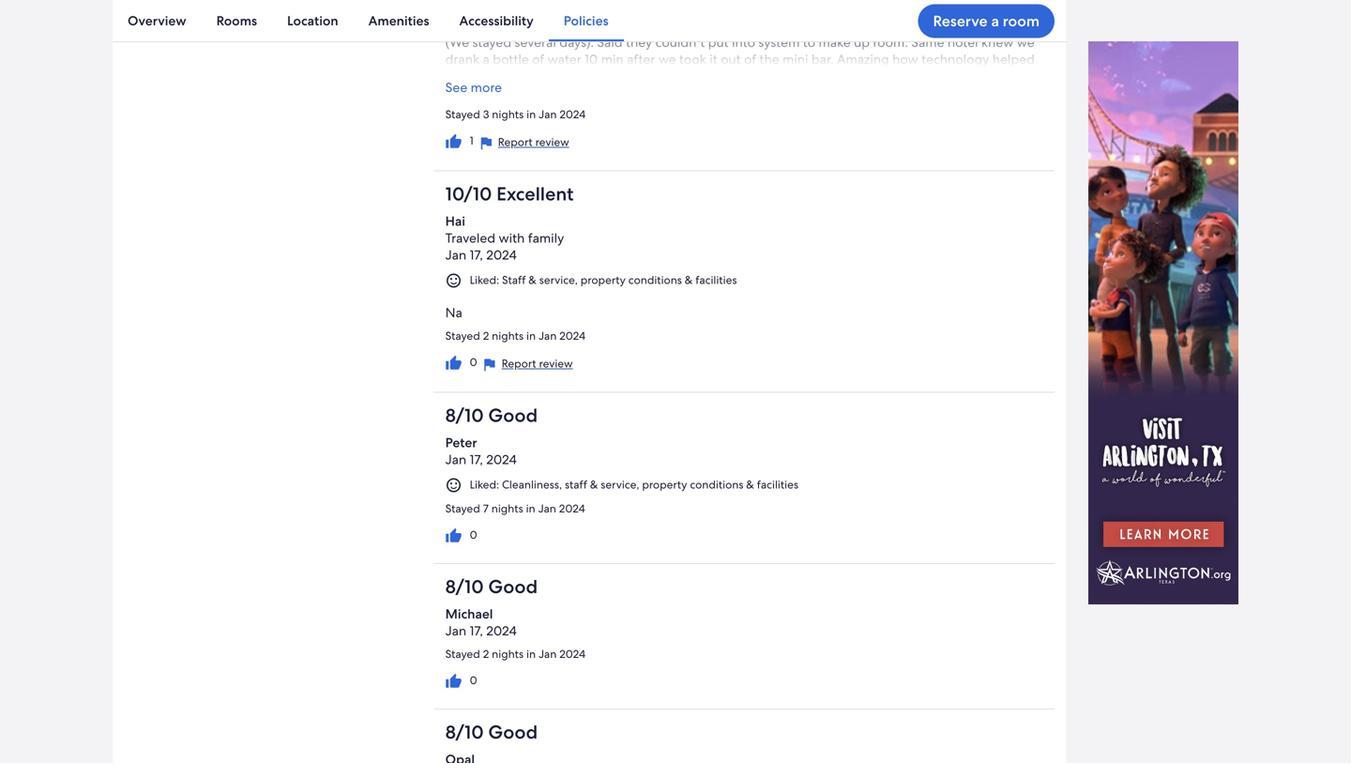 Task type: describe. For each thing, give the bounding box(es) containing it.
in left "just"
[[978, 152, 989, 169]]

wait,
[[792, 135, 821, 152]]

1 vertical spatial property
[[642, 477, 688, 492]]

hotel.
[[632, 0, 666, 0]]

0 horizontal spatial our
[[692, 85, 712, 102]]

report for 3
[[498, 135, 533, 149]]

a left about
[[869, 0, 875, 17]]

line.
[[849, 0, 874, 0]]

see more button
[[446, 79, 1044, 96]]

in.
[[1015, 0, 1029, 0]]

4 stayed from the top
[[446, 647, 480, 661]]

8/10 good
[[446, 720, 538, 744]]

cleanliness,
[[502, 477, 562, 492]]

1 vertical spatial called
[[871, 85, 909, 102]]

1 horizontal spatial of
[[570, 102, 582, 118]]

1 horizontal spatial said
[[970, 118, 994, 135]]

1 vertical spatial facilities
[[757, 477, 799, 492]]

medium image for stayed 7 nights in jan 2024
[[446, 528, 462, 544]]

2 call from the left
[[767, 17, 787, 34]]

0 horizontal spatial said
[[645, 135, 669, 152]]

service
[[554, 118, 595, 135]]

staff
[[565, 477, 588, 492]]

1 0 button from the top
[[446, 355, 478, 372]]

stayed 3 nights in jan 2024
[[446, 107, 586, 122]]

btw
[[499, 102, 527, 118]]

7
[[483, 501, 489, 516]]

0 horizontal spatial facilities
[[696, 273, 737, 287]]

by
[[501, 118, 515, 135]]

never
[[793, 85, 829, 102]]

2024 inside 8/10 good peter jan 17, 2024
[[486, 451, 517, 468]]

sure
[[777, 152, 803, 169]]

the left "girl"
[[875, 118, 895, 135]]

in right check
[[709, 0, 720, 0]]

1 horizontal spatial later
[[924, 135, 950, 152]]

report review button for 2
[[481, 355, 573, 373]]

0 horizontal spatial property
[[581, 273, 626, 287]]

accessibility
[[460, 12, 534, 29]]

to right twice
[[541, 17, 554, 34]]

1 horizontal spatial had
[[843, 0, 865, 17]]

1 horizontal spatial down
[[541, 0, 575, 17]]

1 horizontal spatial our
[[745, 118, 766, 135]]

8/10 for 8/10 good peter jan 17, 2024
[[446, 403, 484, 427]]

policies link
[[549, 0, 624, 41]]

was down took
[[666, 85, 688, 102]]

1 stayed from the top
[[446, 107, 480, 122]]

and
[[746, 102, 770, 118]]

shampoo
[[905, 68, 961, 85]]

cake
[[871, 102, 897, 118]]

report review for 2
[[502, 356, 573, 371]]

17, for 8/10 good michael jan 17, 2024
[[470, 622, 483, 639]]

liked: for 10/10 excellent
[[470, 273, 499, 287]]

1 horizontal spatial min
[[784, 0, 807, 17]]

for
[[852, 68, 869, 85]]

vegas.
[[992, 152, 1031, 169]]

11
[[841, 135, 850, 152]]

2 you from the left
[[696, 135, 718, 152]]

desk
[[630, 17, 657, 34]]

to down about
[[888, 17, 901, 34]]

took
[[680, 51, 707, 68]]

1 vertical spatial make
[[614, 118, 646, 135]]

in left high
[[551, 0, 562, 0]]

care
[[653, 152, 679, 169]]

bar.
[[812, 51, 834, 68]]

to up reserve
[[962, 0, 974, 0]]

last
[[769, 118, 789, 135]]

1 0 from the top
[[470, 355, 478, 369]]

1 horizontal spatial on
[[829, 102, 844, 118]]

to right have
[[776, 135, 789, 152]]

0 vertical spatial it
[[710, 51, 718, 68]]

experiences
[[903, 152, 975, 169]]

1 button
[[446, 134, 474, 150]]

twice
[[506, 17, 538, 34]]

undefined image for 1
[[478, 135, 494, 152]]

medium image
[[446, 355, 462, 372]]

0 horizontal spatial up
[[649, 118, 665, 135]]

a
[[1033, 0, 1041, 0]]

0 horizontal spatial conditions
[[629, 273, 682, 287]]

nights down staff at the top left of page
[[492, 329, 524, 343]]

the left 9 in the top of the page
[[927, 102, 946, 118]]

made
[[985, 17, 1019, 34]]

2 horizontal spatial and
[[964, 68, 987, 85]]

days).
[[560, 34, 594, 51]]

it.
[[580, 17, 592, 34]]

clean.
[[636, 68, 671, 85]]

1 vertical spatial conditions
[[690, 477, 744, 492]]

8/10 good michael jan 17, 2024
[[446, 574, 538, 639]]

0 button for stayed 2 nights in jan 2024
[[446, 673, 478, 690]]

more
[[471, 79, 502, 96]]

front
[[595, 17, 626, 34]]

8/10 for 8/10 good
[[446, 720, 484, 744]]

location link
[[272, 0, 354, 41]]

report review button for 3
[[478, 134, 569, 152]]

today
[[551, 135, 585, 152]]

had
[[994, 0, 1019, 17]]

in right 'by'
[[527, 107, 536, 122]]

2 45 from the left
[[766, 0, 781, 17]]

drank
[[446, 51, 480, 68]]

was right cake
[[901, 102, 923, 118]]

2 horizontal spatial on
[[1021, 102, 1036, 118]]

2024 inside 10/10 excellent hai traveled with family jan 17, 2024
[[486, 246, 517, 263]]

2 horizontal spatial i
[[836, 0, 839, 17]]

1 stayed 2 nights in jan 2024 from the top
[[446, 329, 586, 343]]

1 horizontal spatial but
[[672, 135, 693, 152]]

checking
[[471, 135, 525, 152]]

we right 'us'
[[704, 17, 722, 34]]

10/10 excellent hai traveled with family jan 17, 2024
[[446, 182, 574, 263]]

amenities link
[[354, 0, 445, 41]]

about
[[682, 152, 717, 169]]

extra
[[872, 68, 902, 85]]

0 horizontal spatial and
[[628, 85, 651, 102]]

room inside button
[[1003, 11, 1040, 31]]

0 vertical spatial service,
[[540, 273, 578, 287]]

did
[[992, 85, 1012, 102]]

.
[[739, 102, 742, 118]]

1 horizontal spatial i
[[749, 152, 753, 169]]

just
[[993, 135, 1018, 152]]

us
[[688, 17, 701, 34]]

bad experience's in a high end hotel. check in was slow with a long line. about 45 min to check in. a day later called down because i needed a razor.  took 45 min and i had a meeting to attend. had to call down twice to get it. front desk told us we had to call down every day to get the room made up. (we stayed several days). said they couldn't put into system to make up room.  same hotel knew we drank a bottle of water 10 min after we took it out of the mini bar.  amazing how technology helped them bill us, but not keep room clean.  last day my wife called down for extra shampoo and conditioner ( she has long hair and it was our 3 day there). never came.   called manager she did nothing.  btw bottle of water was $24. be careful .  and the icing on the cake was the 9 am knock on the door by room service to make up the room on our last day. amazing the girl actually said "aren't you checking out today ". yes we said but you will have to wait, till 11 our flight is later today.  just a giant money machine that doesn't care about you. i am sure there are better experiences in vegas.
[[446, 0, 1042, 169]]

1 vertical spatial amazing
[[820, 118, 872, 135]]

jan inside 8/10 good peter jan 17, 2024
[[446, 451, 467, 468]]

0 button for stayed 7 nights in jan 2024
[[446, 528, 478, 544]]

with inside bad experience's in a high end hotel. check in was slow with a long line. about 45 min to check in. a day later called down because i needed a razor.  took 45 min and i had a meeting to attend. had to call down twice to get it. front desk told us we had to call down every day to get the room made up. (we stayed several days). said they couldn't put into system to make up room.  same hotel knew we drank a bottle of water 10 min after we took it out of the mini bar.  amazing how technology helped them bill us, but not keep room clean.  last day my wife called down for extra shampoo and conditioner ( she has long hair and it was our 3 day there). never came.   called manager she did nothing.  btw bottle of water was $24. be careful .  and the icing on the cake was the 9 am knock on the door by room service to make up the room on our last day. amazing the girl actually said "aren't you checking out today ". yes we said but you will have to wait, till 11 our flight is later today.  just a giant money machine that doesn't care about you. i am sure there are better experiences in vegas.
[[779, 0, 805, 0]]

the right and at the right top of the page
[[774, 102, 794, 118]]

1 horizontal spatial bottle
[[531, 102, 567, 118]]

good for 8/10 good peter jan 17, 2024
[[489, 403, 538, 427]]

review for stayed 2 nights in jan 2024
[[539, 356, 573, 371]]

a right "just"
[[1021, 135, 1028, 152]]

better
[[863, 152, 900, 169]]

has
[[549, 85, 569, 102]]

2 get from the left
[[904, 17, 924, 34]]

in down 8/10 good michael jan 17, 2024
[[527, 647, 536, 661]]

the left mini
[[760, 51, 780, 68]]

last
[[674, 68, 697, 85]]

1 horizontal spatial long
[[819, 0, 846, 0]]

hotel
[[948, 34, 979, 51]]

review for stayed 3 nights in jan 2024
[[536, 135, 569, 149]]

0 vertical spatial amazing
[[837, 51, 890, 68]]

0 horizontal spatial min
[[601, 51, 624, 68]]

we left took
[[659, 51, 676, 68]]

technology
[[922, 51, 990, 68]]

excellent
[[497, 182, 574, 206]]

rooms link
[[201, 0, 272, 41]]

that
[[578, 152, 602, 169]]

bill
[[480, 68, 498, 85]]

small image for 8/10 good
[[446, 477, 462, 494]]

a right drank
[[483, 51, 490, 68]]

we right yes
[[624, 135, 642, 152]]

about
[[877, 0, 914, 0]]

a left line. on the right of page
[[809, 0, 815, 0]]

will
[[721, 135, 741, 152]]

to right system
[[803, 34, 816, 51]]

to right had
[[1022, 0, 1034, 17]]

conditioner
[[446, 85, 515, 102]]

8/10 good peter jan 17, 2024
[[446, 403, 538, 468]]

the up care
[[669, 118, 688, 135]]

up.
[[1022, 17, 1042, 34]]

peter
[[446, 434, 477, 451]]

1 get from the left
[[557, 17, 577, 34]]

razor.
[[698, 0, 731, 17]]

down
[[813, 68, 849, 85]]

rooms
[[216, 12, 257, 29]]

1 2 from the top
[[483, 329, 489, 343]]

called
[[775, 68, 810, 85]]

a left high
[[565, 0, 572, 0]]

1 she from the left
[[525, 85, 546, 102]]

system
[[759, 34, 800, 51]]

manager
[[912, 85, 965, 102]]



Task type: vqa. For each thing, say whether or not it's contained in the screenshot.
left i
yes



Task type: locate. For each thing, give the bounding box(es) containing it.
several
[[515, 34, 556, 51]]

0 vertical spatial facilities
[[696, 273, 737, 287]]

couldn't
[[656, 34, 705, 51]]

in down 'cleanliness,'
[[526, 501, 536, 516]]

liked: staff & service, property conditions & facilities
[[470, 273, 737, 287]]

1 good from the top
[[489, 403, 538, 427]]

0 horizontal spatial called
[[500, 0, 538, 17]]

jan inside 10/10 excellent hai traveled with family jan 17, 2024
[[446, 246, 467, 263]]

with
[[779, 0, 805, 0], [499, 230, 525, 246]]

3 stayed from the top
[[446, 501, 480, 516]]

1 horizontal spatial get
[[904, 17, 924, 34]]

17, inside 8/10 good michael jan 17, 2024
[[470, 622, 483, 639]]

see more
[[446, 79, 502, 96]]

0 vertical spatial out
[[721, 51, 741, 68]]

0 vertical spatial report
[[498, 135, 533, 149]]

3 left my on the right
[[715, 85, 722, 102]]

stayed
[[473, 34, 512, 51]]

undefined image for 0
[[481, 356, 498, 373]]

you
[[446, 135, 468, 152], [696, 135, 718, 152]]

".
[[588, 135, 598, 152]]

1 vertical spatial long
[[573, 85, 599, 102]]

2 medium image from the top
[[446, 528, 462, 544]]

0 vertical spatial water
[[548, 51, 582, 68]]

a left razor.
[[688, 0, 695, 17]]

into
[[732, 34, 756, 51]]

amazing down came.
[[820, 118, 872, 135]]

2 vertical spatial 8/10
[[446, 720, 484, 744]]

1 horizontal spatial up
[[854, 34, 870, 51]]

to left attend. at the top right of the page
[[932, 0, 944, 17]]

was left slow
[[723, 0, 746, 0]]

1 horizontal spatial 45
[[917, 0, 933, 0]]

make up doesn't
[[614, 118, 646, 135]]

1 vertical spatial 8/10
[[446, 574, 484, 599]]

them
[[446, 68, 477, 85]]

report for 2
[[502, 356, 537, 371]]

0 horizontal spatial had
[[725, 17, 748, 34]]

10
[[585, 51, 598, 68]]

reserve
[[934, 11, 988, 31]]

slow
[[749, 0, 776, 0]]

1 you from the left
[[446, 135, 468, 152]]

report review button down stayed 3 nights in jan 2024
[[478, 134, 569, 152]]

good for 8/10 good michael jan 17, 2024
[[489, 574, 538, 599]]

room.
[[873, 34, 909, 51]]

property right staff at the top left of page
[[581, 273, 626, 287]]

3
[[715, 85, 722, 102], [483, 107, 489, 122]]

0 for 2
[[470, 673, 478, 688]]

report review button right medium icon
[[481, 355, 573, 373]]

am right 9 in the top of the page
[[961, 102, 979, 118]]

0 vertical spatial 17,
[[470, 246, 483, 263]]

took
[[734, 0, 762, 17]]

3 medium image from the top
[[446, 673, 462, 690]]

stayed left 7
[[446, 501, 480, 516]]

0 right medium icon
[[470, 355, 478, 369]]

water
[[548, 51, 582, 68], [585, 102, 619, 118]]

1 call from the left
[[446, 17, 465, 34]]

0 horizontal spatial am
[[756, 152, 774, 169]]

report up money
[[498, 135, 533, 149]]

it right took
[[710, 51, 718, 68]]

good for 8/10 good
[[489, 720, 538, 744]]

report review right medium icon
[[502, 356, 573, 371]]

1 vertical spatial but
[[672, 135, 693, 152]]

till
[[824, 135, 838, 152]]

day.
[[792, 118, 816, 135]]

report review for 3
[[498, 135, 569, 149]]

liked:
[[470, 273, 499, 287], [470, 477, 499, 492]]

3 good from the top
[[489, 720, 538, 744]]

2 2 from the top
[[483, 647, 489, 661]]

nights down 8/10 good michael jan 17, 2024
[[492, 647, 524, 661]]

called up 'several'
[[500, 0, 538, 17]]

and
[[810, 0, 833, 17], [964, 68, 987, 85], [628, 85, 651, 102]]

down up mini
[[790, 17, 824, 34]]

1 medium image from the top
[[446, 134, 462, 150]]

in down liked: staff & service, property conditions & facilities
[[527, 329, 536, 343]]

1 vertical spatial 17,
[[470, 451, 483, 468]]

list containing overview
[[113, 0, 1066, 41]]

3 8/10 from the top
[[446, 720, 484, 744]]

knock
[[982, 102, 1018, 118]]

out up see more dropdown button
[[721, 51, 741, 68]]

2 horizontal spatial down
[[790, 17, 824, 34]]

bottle right the (
[[531, 102, 567, 118]]

report review button
[[478, 134, 569, 152], [481, 355, 573, 373]]

stayed 7 nights in jan 2024
[[446, 501, 586, 516]]

flight
[[877, 135, 909, 152]]

8/10 inside 8/10 good peter jan 17, 2024
[[446, 403, 484, 427]]

1 horizontal spatial 3
[[715, 85, 722, 102]]

good inside 8/10 good peter jan 17, 2024
[[489, 403, 538, 427]]

1 horizontal spatial she
[[968, 85, 989, 102]]

facilities
[[696, 273, 737, 287], [757, 477, 799, 492]]

1 8/10 from the top
[[446, 403, 484, 427]]

3 0 from the top
[[470, 673, 478, 688]]

1 horizontal spatial with
[[779, 0, 805, 0]]

min right slow
[[784, 0, 807, 17]]

knew
[[982, 34, 1014, 51]]

on right icing at right top
[[829, 102, 844, 118]]

yes
[[601, 135, 621, 152]]

hai
[[446, 213, 466, 230]]

how
[[893, 51, 919, 68]]

2 horizontal spatial of
[[744, 51, 757, 68]]

0 horizontal spatial of
[[532, 51, 545, 68]]

0 vertical spatial am
[[961, 102, 979, 118]]

1 horizontal spatial water
[[585, 102, 619, 118]]

2 small image from the top
[[446, 477, 462, 494]]

min up reserve
[[936, 0, 958, 0]]

8/10 for 8/10 good michael jan 17, 2024
[[446, 574, 484, 599]]

0 vertical spatial up
[[854, 34, 870, 51]]

location
[[287, 12, 339, 29]]

be
[[677, 102, 692, 118]]

1 vertical spatial liked:
[[470, 477, 499, 492]]

you left 1
[[446, 135, 468, 152]]

water left '10'
[[548, 51, 582, 68]]

list
[[113, 0, 1066, 41]]

up left room.
[[854, 34, 870, 51]]

1 vertical spatial service,
[[601, 477, 640, 492]]

property
[[581, 273, 626, 287], [642, 477, 688, 492]]

our right .
[[745, 118, 766, 135]]

i
[[632, 0, 635, 17], [836, 0, 839, 17], [749, 152, 753, 169]]

small image for 10/10 excellent
[[446, 272, 462, 289]]

2 liked: from the top
[[470, 477, 499, 492]]

medium image
[[446, 134, 462, 150], [446, 528, 462, 544], [446, 673, 462, 690]]

2 horizontal spatial our
[[854, 135, 874, 152]]

down
[[541, 0, 575, 17], [469, 17, 503, 34], [790, 17, 824, 34]]

am
[[961, 102, 979, 118], [756, 152, 774, 169]]

jan inside 8/10 good michael jan 17, 2024
[[446, 622, 467, 639]]

0 vertical spatial 0 button
[[446, 355, 478, 372]]

0 horizontal spatial bottle
[[493, 51, 529, 68]]

small image
[[446, 272, 462, 289], [446, 477, 462, 494]]

0 horizontal spatial get
[[557, 17, 577, 34]]

staff
[[502, 273, 526, 287]]

0 horizontal spatial with
[[499, 230, 525, 246]]

0 horizontal spatial it
[[655, 85, 662, 102]]

had
[[843, 0, 865, 17], [725, 17, 748, 34]]

the left the hotel
[[927, 17, 947, 34]]

0 horizontal spatial i
[[632, 0, 635, 17]]

2 8/10 from the top
[[446, 574, 484, 599]]

reserve a room
[[934, 11, 1040, 31]]

giant
[[446, 152, 476, 169]]

it left be
[[655, 85, 662, 102]]

3 inside bad experience's in a high end hotel. check in was slow with a long line. about 45 min to check in. a day later called down because i needed a razor.  took 45 min and i had a meeting to attend. had to call down twice to get it. front desk told us we had to call down every day to get the room made up. (we stayed several days). said they couldn't put into system to make up room.  same hotel knew we drank a bottle of water 10 min after we took it out of the mini bar.  amazing how technology helped them bill us, but not keep room clean.  last day my wife called down for extra shampoo and conditioner ( she has long hair and it was our 3 day there). never came.   called manager she did nothing.  btw bottle of water was $24. be careful .  and the icing on the cake was the 9 am knock on the door by room service to make up the room on our last day. amazing the girl actually said "aren't you checking out today ". yes we said but you will have to wait, till 11 our flight is later today.  just a giant money machine that doesn't care about you. i am sure there are better experiences in vegas.
[[715, 85, 722, 102]]

&
[[529, 273, 537, 287], [685, 273, 693, 287], [590, 477, 598, 492], [747, 477, 755, 492]]

hair
[[603, 85, 625, 102]]

undefined image
[[478, 135, 494, 152], [481, 356, 498, 373]]

2 she from the left
[[968, 85, 989, 102]]

0 vertical spatial report review button
[[478, 134, 569, 152]]

a down check
[[992, 11, 1000, 31]]

2 0 button from the top
[[446, 528, 478, 544]]

1 vertical spatial report review
[[502, 356, 573, 371]]

end
[[605, 0, 628, 0]]

45 right about
[[917, 0, 933, 0]]

1 vertical spatial 0 button
[[446, 528, 478, 544]]

is
[[912, 135, 920, 152]]

0 horizontal spatial on
[[727, 118, 742, 135]]

bottle
[[493, 51, 529, 68], [531, 102, 567, 118]]

on left and at the right top of the page
[[727, 118, 742, 135]]

stayed 2 nights in jan 2024 down staff at the top left of page
[[446, 329, 586, 343]]

of left not
[[532, 51, 545, 68]]

0 vertical spatial property
[[581, 273, 626, 287]]

medium image down stayed 7 nights in jan 2024
[[446, 528, 462, 544]]

stayed down michael
[[446, 647, 480, 661]]

and left line. on the right of page
[[810, 0, 833, 17]]

0 horizontal spatial but
[[521, 68, 542, 85]]

bottle up the (
[[493, 51, 529, 68]]

there
[[806, 152, 837, 169]]

1 horizontal spatial out
[[721, 51, 741, 68]]

on right knock
[[1021, 102, 1036, 118]]

17, inside 10/10 excellent hai traveled with family jan 17, 2024
[[470, 246, 483, 263]]

0 horizontal spatial out
[[528, 135, 548, 152]]

stayed 2 nights in jan 2024
[[446, 329, 586, 343], [446, 647, 586, 661]]

experience's
[[472, 0, 547, 0]]

medium image left 1
[[446, 134, 462, 150]]

1 vertical spatial am
[[756, 152, 774, 169]]

1 horizontal spatial facilities
[[757, 477, 799, 492]]

there).
[[750, 85, 790, 102]]

nights down the (
[[492, 107, 524, 122]]

but down be
[[672, 135, 693, 152]]

1 horizontal spatial called
[[871, 85, 909, 102]]

1 horizontal spatial you
[[696, 135, 718, 152]]

1 horizontal spatial property
[[642, 477, 688, 492]]

2 horizontal spatial min
[[936, 0, 958, 0]]

we right 'knew'
[[1017, 34, 1035, 51]]

17, inside 8/10 good peter jan 17, 2024
[[470, 451, 483, 468]]

2 good from the top
[[489, 574, 538, 599]]

0 button
[[446, 355, 478, 372], [446, 528, 478, 544], [446, 673, 478, 690]]

accessibility link
[[445, 0, 549, 41]]

2 17, from the top
[[470, 451, 483, 468]]

to down slow
[[751, 17, 764, 34]]

2 vertical spatial 0
[[470, 673, 478, 688]]

1 horizontal spatial call
[[767, 17, 787, 34]]

a inside button
[[992, 11, 1000, 31]]

long right has on the left top of page
[[573, 85, 599, 102]]

good inside 8/10 good michael jan 17, 2024
[[489, 574, 538, 599]]

overview link
[[113, 0, 201, 41]]

conditions
[[629, 273, 682, 287], [690, 477, 744, 492]]

amazing up came.
[[837, 51, 890, 68]]

mini
[[783, 51, 809, 68]]

1 liked: from the top
[[470, 273, 499, 287]]

medium image for stayed 2 nights in jan 2024
[[446, 673, 462, 690]]

0 vertical spatial small image
[[446, 272, 462, 289]]

$24.
[[648, 102, 673, 118]]

down left it. at the left top
[[541, 0, 575, 17]]

0 vertical spatial with
[[779, 0, 805, 0]]

1 horizontal spatial am
[[961, 102, 979, 118]]

check
[[669, 0, 706, 0]]

0 vertical spatial 0
[[470, 355, 478, 369]]

2 stayed 2 nights in jan 2024 from the top
[[446, 647, 586, 661]]

0 horizontal spatial long
[[573, 85, 599, 102]]

0 vertical spatial bottle
[[493, 51, 529, 68]]

down down experience's
[[469, 17, 503, 34]]

have
[[745, 135, 773, 152]]

jan
[[539, 107, 557, 122], [446, 246, 467, 263], [539, 329, 557, 343], [446, 451, 467, 468], [538, 501, 557, 516], [446, 622, 467, 639], [539, 647, 557, 661]]

1 small image from the top
[[446, 272, 462, 289]]

0 vertical spatial liked:
[[470, 273, 499, 287]]

1 17, from the top
[[470, 246, 483, 263]]

they
[[626, 34, 653, 51]]

to right ".
[[598, 118, 611, 135]]

2 vertical spatial good
[[489, 720, 538, 744]]

8/10 inside 8/10 good michael jan 17, 2024
[[446, 574, 484, 599]]

property right staff
[[642, 477, 688, 492]]

0 vertical spatial but
[[521, 68, 542, 85]]

2024 inside 8/10 good michael jan 17, 2024
[[486, 622, 517, 639]]

3 down conditioner
[[483, 107, 489, 122]]

0 button up 8/10 good
[[446, 673, 478, 690]]

said
[[597, 34, 623, 51]]

call down bad
[[446, 17, 465, 34]]

1 vertical spatial good
[[489, 574, 538, 599]]

1 horizontal spatial service,
[[601, 477, 640, 492]]

2 vertical spatial 17,
[[470, 622, 483, 639]]

0 for 7
[[470, 528, 478, 542]]

1 vertical spatial medium image
[[446, 528, 462, 544]]

michael
[[446, 605, 493, 622]]

called right for
[[871, 85, 909, 102]]

liked: left staff at the top left of page
[[470, 273, 499, 287]]

0 vertical spatial review
[[536, 135, 569, 149]]

1 vertical spatial 2
[[483, 647, 489, 661]]

2 0 from the top
[[470, 528, 478, 542]]

0 horizontal spatial service,
[[540, 273, 578, 287]]

0 vertical spatial later
[[470, 0, 497, 17]]

are
[[841, 152, 859, 169]]

0 horizontal spatial down
[[469, 17, 503, 34]]

call down slow
[[767, 17, 787, 34]]

stayed down na on the left top of page
[[446, 329, 480, 343]]

3 17, from the top
[[470, 622, 483, 639]]

2 stayed from the top
[[446, 329, 480, 343]]

keep
[[568, 68, 598, 85]]

wife
[[746, 68, 772, 85]]

out left today
[[528, 135, 548, 152]]

min right '10'
[[601, 51, 624, 68]]

service, down family
[[540, 273, 578, 287]]

check
[[977, 0, 1012, 0]]

1 vertical spatial it
[[655, 85, 662, 102]]

liked: for 8/10 good
[[470, 477, 499, 492]]

0 vertical spatial stayed 2 nights in jan 2024
[[446, 329, 586, 343]]

machine
[[524, 152, 575, 169]]

0 vertical spatial undefined image
[[478, 135, 494, 152]]

of right my on the right
[[744, 51, 757, 68]]

of
[[532, 51, 545, 68], [744, 51, 757, 68], [570, 102, 582, 118]]

she right the (
[[525, 85, 546, 102]]

day
[[446, 0, 467, 17], [863, 17, 885, 34], [700, 68, 722, 85], [726, 85, 747, 102]]

1 horizontal spatial and
[[810, 0, 833, 17]]

1 horizontal spatial make
[[819, 34, 851, 51]]

water up yes
[[585, 102, 619, 118]]

report review up machine
[[498, 135, 569, 149]]

was left $24.
[[622, 102, 645, 118]]

after
[[627, 51, 656, 68]]

1 vertical spatial 3
[[483, 107, 489, 122]]

small image up na on the left top of page
[[446, 272, 462, 289]]

3 0 button from the top
[[446, 673, 478, 690]]

get
[[557, 17, 577, 34], [904, 17, 924, 34]]

1 vertical spatial small image
[[446, 477, 462, 494]]

our right 11 at the right of page
[[854, 135, 874, 152]]

policies
[[564, 12, 609, 29]]

said right 9 in the top of the page
[[970, 118, 994, 135]]

the left cake
[[847, 102, 867, 118]]

0 down stayed 7 nights in jan 2024
[[470, 528, 478, 542]]

medium image up 8/10 good
[[446, 673, 462, 690]]

45 right took
[[766, 0, 781, 17]]

nights right 7
[[492, 501, 524, 516]]

my
[[725, 68, 743, 85]]

with inside 10/10 excellent hai traveled with family jan 17, 2024
[[499, 230, 525, 246]]

the left 1
[[446, 118, 465, 135]]

icing
[[797, 102, 825, 118]]

today.
[[954, 135, 990, 152]]

"aren't
[[997, 118, 1038, 135]]

0 button down stayed 7 nights in jan 2024
[[446, 528, 478, 544]]

1 45 from the left
[[917, 0, 933, 0]]

i left line. on the right of page
[[836, 0, 839, 17]]

get down about
[[904, 17, 924, 34]]

0 vertical spatial conditions
[[629, 273, 682, 287]]

1
[[470, 134, 474, 148]]

17, for 8/10 good peter jan 17, 2024
[[470, 451, 483, 468]]

0 horizontal spatial she
[[525, 85, 546, 102]]

but right us,
[[521, 68, 542, 85]]

0 horizontal spatial water
[[548, 51, 582, 68]]

1 vertical spatial report
[[502, 356, 537, 371]]

told
[[661, 17, 685, 34]]

1 vertical spatial 0
[[470, 528, 478, 542]]



